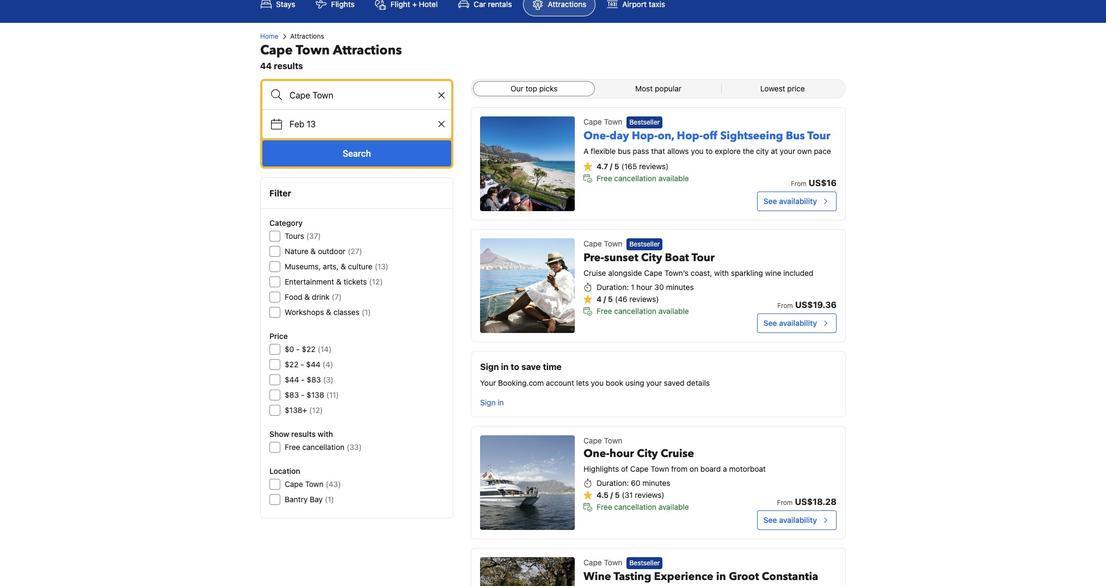 Task type: describe. For each thing, give the bounding box(es) containing it.
$138+
[[285, 406, 307, 415]]

1 vertical spatial (1)
[[325, 495, 334, 504]]

0 vertical spatial $22
[[302, 345, 316, 354]]

day
[[610, 129, 629, 143]]

pre-sunset city boat tour image
[[480, 239, 575, 333]]

tours (37)
[[285, 231, 321, 241]]

one- inside cape town one-hour city cruise highlights of cape town from on board a motorboat
[[584, 447, 610, 461]]

from for pre-sunset city boat tour
[[778, 302, 794, 310]]

town up bay
[[305, 480, 324, 489]]

available for tour
[[659, 307, 689, 316]]

wine
[[766, 269, 782, 278]]

0 vertical spatial 5
[[615, 162, 620, 171]]

(14)
[[318, 345, 332, 354]]

4 / 5 (46 reviews)
[[597, 295, 659, 304]]

drink
[[312, 292, 330, 302]]

outdoor
[[318, 247, 346, 256]]

1 horizontal spatial (1)
[[362, 308, 371, 317]]

(3)
[[323, 375, 334, 385]]

food
[[285, 292, 303, 302]]

pass
[[633, 147, 650, 156]]

(11)
[[327, 391, 339, 400]]

duration: 1 hour 30 minutes
[[597, 283, 694, 292]]

alongside
[[609, 269, 642, 278]]

availability for pre-sunset city boat tour
[[780, 319, 818, 328]]

1 vertical spatial minutes
[[643, 479, 671, 488]]

cape town (43)
[[285, 480, 341, 489]]

motorboat
[[730, 465, 766, 474]]

see availability for one-day hop-on, hop-off sightseeing bus tour
[[764, 197, 818, 206]]

book
[[606, 379, 624, 388]]

our
[[511, 84, 524, 93]]

sign in to save time
[[480, 362, 562, 372]]

Where are you going? search field
[[263, 81, 452, 109]]

$44 - $83 (3)
[[285, 375, 334, 385]]

from us$19.36
[[778, 300, 837, 310]]

most
[[636, 84, 653, 93]]

available for city
[[659, 503, 689, 512]]

from us$16
[[791, 178, 837, 188]]

cancellation down the 4.5 / 5 (31 reviews)
[[615, 503, 657, 512]]

2 hop- from the left
[[677, 129, 703, 143]]

lowest
[[761, 84, 786, 93]]

free down show results with
[[285, 443, 300, 452]]

coast,
[[691, 269, 713, 278]]

feb 13
[[290, 119, 316, 129]]

1 vertical spatial $22
[[285, 360, 299, 369]]

- for $44
[[301, 375, 305, 385]]

free cancellation available for sunset
[[597, 307, 689, 316]]

tour inside one-day hop-on, hop-off sightseeing bus tour a flexible bus pass that allows you to explore the city at your own pace
[[808, 129, 831, 143]]

3 bestseller from the top
[[630, 560, 660, 568]]

30
[[655, 283, 664, 292]]

pre-sunset city boat tour cruise alongside cape town's coast, with sparkling wine included
[[584, 251, 814, 278]]

1
[[631, 283, 635, 292]]

museums,
[[285, 262, 321, 271]]

city inside cape town one-hour city cruise highlights of cape town from on board a motorboat
[[637, 447, 658, 461]]

sign for sign in
[[480, 398, 496, 407]]

4.5 / 5 (31 reviews)
[[597, 491, 665, 500]]

experience
[[654, 570, 714, 585]]

reviews) for sunset
[[630, 295, 659, 304]]

flexible
[[591, 147, 616, 156]]

1 vertical spatial $44
[[285, 375, 299, 385]]

0 vertical spatial attractions
[[290, 32, 324, 40]]

using
[[626, 379, 645, 388]]

bus
[[786, 129, 805, 143]]

$0
[[285, 345, 294, 354]]

0 vertical spatial /
[[610, 162, 613, 171]]

boat
[[665, 251, 690, 265]]

town's
[[665, 269, 689, 278]]

at
[[771, 147, 778, 156]]

/ for sunset
[[604, 295, 606, 304]]

bantry
[[285, 495, 308, 504]]

0 horizontal spatial you
[[591, 379, 604, 388]]

picks
[[540, 84, 558, 93]]

$83 - $138 (11)
[[285, 391, 339, 400]]

museums, arts, & culture (13)
[[285, 262, 389, 271]]

44
[[260, 61, 272, 71]]

constantia
[[762, 570, 819, 585]]

lets
[[577, 379, 589, 388]]

cape town for day
[[584, 117, 623, 126]]

availability for one-day hop-on, hop-off sightseeing bus tour
[[780, 197, 818, 206]]

$138
[[307, 391, 324, 400]]

explore
[[715, 147, 741, 156]]

& for outdoor
[[311, 247, 316, 256]]

sign for sign in to save time
[[480, 362, 499, 372]]

saved
[[664, 379, 685, 388]]

cape town one-hour city cruise highlights of cape town from on board a motorboat
[[584, 436, 766, 474]]

a
[[723, 465, 728, 474]]

& right arts, on the left top
[[341, 262, 346, 271]]

nature
[[285, 247, 309, 256]]

a
[[584, 147, 589, 156]]

wine tasting experience in groot constantia estate
[[584, 570, 819, 587]]

4
[[597, 295, 602, 304]]

0 horizontal spatial with
[[318, 430, 333, 439]]

filter
[[270, 188, 291, 198]]

cape up wine at the bottom
[[584, 558, 602, 568]]

3 cape town from the top
[[584, 558, 623, 568]]

cape up "highlights"
[[584, 436, 602, 446]]

free cancellation available for town
[[597, 503, 689, 512]]

duration: 60 minutes
[[597, 479, 671, 488]]

included
[[784, 269, 814, 278]]

1 horizontal spatial (12)
[[369, 277, 383, 287]]

wine
[[584, 570, 612, 585]]

show results with
[[270, 430, 333, 439]]

see availability for one-hour city cruise
[[764, 516, 818, 525]]

cape up a
[[584, 117, 602, 126]]

town up wine at the bottom
[[604, 558, 623, 568]]

your booking.com account lets you book using your saved details
[[480, 379, 710, 388]]

cape up bantry
[[285, 480, 303, 489]]

that
[[652, 147, 666, 156]]

hour inside cape town one-hour city cruise highlights of cape town from on board a motorboat
[[610, 447, 635, 461]]

cape up pre-
[[584, 239, 602, 248]]

one-day hop-on, hop-off sightseeing bus tour image
[[480, 117, 575, 211]]

cape inside pre-sunset city boat tour cruise alongside cape town's coast, with sparkling wine included
[[645, 269, 663, 278]]

workshops
[[285, 308, 324, 317]]

culture
[[348, 262, 373, 271]]

the
[[743, 147, 755, 156]]

0 vertical spatial $44
[[306, 360, 321, 369]]

1 vertical spatial results
[[291, 430, 316, 439]]

(31
[[622, 491, 633, 500]]

- for $0
[[296, 345, 300, 354]]

13
[[307, 119, 316, 129]]

tickets
[[344, 277, 367, 287]]

feb
[[290, 119, 305, 129]]

(165
[[622, 162, 637, 171]]

4.7
[[597, 162, 608, 171]]



Task type: vqa. For each thing, say whether or not it's contained in the screenshot.
Pre-sunset City Boat Tour From
yes



Task type: locate. For each thing, give the bounding box(es) containing it.
with
[[715, 269, 729, 278], [318, 430, 333, 439]]

0 vertical spatial availability
[[780, 197, 818, 206]]

hour up of
[[610, 447, 635, 461]]

results inside cape town attractions 44 results
[[274, 61, 303, 71]]

see availability down from us$19.36
[[764, 319, 818, 328]]

$22
[[302, 345, 316, 354], [285, 360, 299, 369]]

0 vertical spatial see
[[764, 197, 778, 206]]

1 vertical spatial available
[[659, 307, 689, 316]]

free cancellation available down 4.7 / 5 (165 reviews)
[[597, 174, 689, 183]]

bay
[[310, 495, 323, 504]]

tour inside pre-sunset city boat tour cruise alongside cape town's coast, with sparkling wine included
[[692, 251, 715, 265]]

board
[[701, 465, 721, 474]]

availability down from us$19.36
[[780, 319, 818, 328]]

0 vertical spatial minutes
[[666, 283, 694, 292]]

from inside from us$19.36
[[778, 302, 794, 310]]

(1) right bay
[[325, 495, 334, 504]]

2 availability from the top
[[780, 319, 818, 328]]

one- inside one-day hop-on, hop-off sightseeing bus tour a flexible bus pass that allows you to explore the city at your own pace
[[584, 129, 610, 143]]

2 duration: from the top
[[597, 479, 629, 488]]

city up 60
[[637, 447, 658, 461]]

hop- up allows
[[677, 129, 703, 143]]

your right at
[[780, 147, 796, 156]]

tour up pace
[[808, 129, 831, 143]]

2 available from the top
[[659, 307, 689, 316]]

(13)
[[375, 262, 389, 271]]

- right $0
[[296, 345, 300, 354]]

bus
[[618, 147, 631, 156]]

1 vertical spatial you
[[591, 379, 604, 388]]

1 vertical spatial cruise
[[661, 447, 695, 461]]

see down at
[[764, 197, 778, 206]]

see availability down from us$18.28
[[764, 516, 818, 525]]

1 vertical spatial your
[[647, 379, 662, 388]]

results up free cancellation (33)
[[291, 430, 316, 439]]

1 vertical spatial 5
[[608, 295, 613, 304]]

&
[[311, 247, 316, 256], [341, 262, 346, 271], [336, 277, 342, 287], [305, 292, 310, 302], [326, 308, 332, 317]]

one-day hop-on, hop-off sightseeing bus tour a flexible bus pass that allows you to explore the city at your own pace
[[584, 129, 832, 156]]

town left from
[[651, 465, 670, 474]]

2 vertical spatial availability
[[780, 516, 818, 525]]

0 horizontal spatial hop-
[[632, 129, 658, 143]]

0 vertical spatial free cancellation available
[[597, 174, 689, 183]]

one- up flexible
[[584, 129, 610, 143]]

sign in
[[480, 398, 504, 407]]

your inside one-day hop-on, hop-off sightseeing bus tour a flexible bus pass that allows you to explore the city at your own pace
[[780, 147, 796, 156]]

us$19.36
[[796, 300, 837, 310]]

2 vertical spatial see
[[764, 516, 778, 525]]

0 horizontal spatial tour
[[692, 251, 715, 265]]

bestseller up on,
[[630, 118, 660, 127]]

1 vertical spatial see availability
[[764, 319, 818, 328]]

free down 4.7
[[597, 174, 613, 183]]

1 vertical spatial one-
[[584, 447, 610, 461]]

5 for town
[[615, 491, 620, 500]]

from for one-hour city cruise
[[778, 499, 793, 507]]

1 vertical spatial reviews)
[[630, 295, 659, 304]]

search button
[[263, 141, 452, 167]]

cruise inside cape town one-hour city cruise highlights of cape town from on board a motorboat
[[661, 447, 695, 461]]

0 vertical spatial see availability
[[764, 197, 818, 206]]

see for one-hour city cruise
[[764, 516, 778, 525]]

3 available from the top
[[659, 503, 689, 512]]

0 vertical spatial one-
[[584, 129, 610, 143]]

2 vertical spatial see availability
[[764, 516, 818, 525]]

2 vertical spatial available
[[659, 503, 689, 512]]

to down off
[[706, 147, 713, 156]]

to left save
[[511, 362, 520, 372]]

groot
[[729, 570, 760, 585]]

2 vertical spatial in
[[717, 570, 727, 585]]

see for one-day hop-on, hop-off sightseeing bus tour
[[764, 197, 778, 206]]

cruise for one-hour city cruise
[[661, 447, 695, 461]]

estate
[[584, 585, 616, 587]]

0 vertical spatial to
[[706, 147, 713, 156]]

0 vertical spatial hour
[[637, 283, 653, 292]]

cape up 60
[[631, 465, 649, 474]]

pace
[[814, 147, 832, 156]]

$44 down $22 - $44 (4)
[[285, 375, 299, 385]]

0 horizontal spatial to
[[511, 362, 520, 372]]

bestseller for hop-
[[630, 118, 660, 127]]

cape inside cape town attractions 44 results
[[260, 41, 293, 59]]

cancellation down 4.7 / 5 (165 reviews)
[[615, 174, 657, 183]]

classes
[[334, 308, 360, 317]]

2 sign from the top
[[480, 398, 496, 407]]

1 vertical spatial cape town
[[584, 239, 623, 248]]

availability
[[780, 197, 818, 206], [780, 319, 818, 328], [780, 516, 818, 525]]

cape up 30
[[645, 269, 663, 278]]

available down from
[[659, 503, 689, 512]]

duration:
[[597, 283, 629, 292], [597, 479, 629, 488]]

0 vertical spatial reviews)
[[640, 162, 669, 171]]

show
[[270, 430, 289, 439]]

2 vertical spatial cape town
[[584, 558, 623, 568]]

2 vertical spatial 5
[[615, 491, 620, 500]]

see for pre-sunset city boat tour
[[764, 319, 778, 328]]

location
[[270, 467, 300, 476]]

you inside one-day hop-on, hop-off sightseeing bus tour a flexible bus pass that allows you to explore the city at your own pace
[[691, 147, 704, 156]]

1 vertical spatial availability
[[780, 319, 818, 328]]

0 horizontal spatial attractions
[[290, 32, 324, 40]]

0 vertical spatial cruise
[[584, 269, 606, 278]]

tasting
[[614, 570, 652, 585]]

entertainment & tickets (12)
[[285, 277, 383, 287]]

reviews) down duration: 1 hour 30 minutes
[[630, 295, 659, 304]]

cape
[[260, 41, 293, 59], [584, 117, 602, 126], [584, 239, 602, 248], [645, 269, 663, 278], [584, 436, 602, 446], [631, 465, 649, 474], [285, 480, 303, 489], [584, 558, 602, 568]]

booking.com
[[498, 379, 544, 388]]

0 horizontal spatial $83
[[285, 391, 299, 400]]

minutes right 60
[[643, 479, 671, 488]]

1 horizontal spatial hour
[[637, 283, 653, 292]]

1 one- from the top
[[584, 129, 610, 143]]

free down 4
[[597, 307, 613, 316]]

& up (7)
[[336, 277, 342, 287]]

0 horizontal spatial hour
[[610, 447, 635, 461]]

reviews) down "that"
[[640, 162, 669, 171]]

2 vertical spatial free cancellation available
[[597, 503, 689, 512]]

one-hour city cruise image
[[480, 436, 575, 531]]

duration: up 4.5 at bottom right
[[597, 479, 629, 488]]

4.5
[[597, 491, 609, 500]]

2 one- from the top
[[584, 447, 610, 461]]

home
[[260, 32, 278, 40]]

bestseller for city
[[630, 240, 660, 249]]

3 availability from the top
[[780, 516, 818, 525]]

1 vertical spatial from
[[778, 302, 794, 310]]

tour up the coast,
[[692, 251, 715, 265]]

cancellation down 4 / 5 (46 reviews)
[[615, 307, 657, 316]]

with up free cancellation (33)
[[318, 430, 333, 439]]

- left '$138'
[[301, 391, 305, 400]]

(12) down '$138'
[[309, 406, 323, 415]]

1 vertical spatial city
[[637, 447, 658, 461]]

1 horizontal spatial attractions
[[333, 41, 402, 59]]

1 availability from the top
[[780, 197, 818, 206]]

cape town up the day
[[584, 117, 623, 126]]

sign up your
[[480, 362, 499, 372]]

price
[[270, 332, 288, 341]]

duration: up (46
[[597, 283, 629, 292]]

0 vertical spatial $83
[[307, 375, 321, 385]]

(7)
[[332, 292, 342, 302]]

3 see from the top
[[764, 516, 778, 525]]

1 vertical spatial hour
[[610, 447, 635, 461]]

our top picks
[[511, 84, 558, 93]]

1 available from the top
[[659, 174, 689, 183]]

0 vertical spatial available
[[659, 174, 689, 183]]

from left us$19.36
[[778, 302, 794, 310]]

sign
[[480, 362, 499, 372], [480, 398, 496, 407]]

your
[[780, 147, 796, 156], [647, 379, 662, 388]]

bestseller
[[630, 118, 660, 127], [630, 240, 660, 249], [630, 560, 660, 568]]

you
[[691, 147, 704, 156], [591, 379, 604, 388]]

attractions up cape town attractions 44 results in the top of the page
[[290, 32, 324, 40]]

(43)
[[326, 480, 341, 489]]

in for sign in
[[498, 398, 504, 407]]

free cancellation available down 4 / 5 (46 reviews)
[[597, 307, 689, 316]]

0 vertical spatial (1)
[[362, 308, 371, 317]]

account
[[546, 379, 575, 388]]

(33)
[[347, 443, 362, 452]]

from for one-day hop-on, hop-off sightseeing bus tour
[[791, 180, 807, 188]]

in for sign in to save time
[[501, 362, 509, 372]]

5 left the (31
[[615, 491, 620, 500]]

0 horizontal spatial (12)
[[309, 406, 323, 415]]

1 vertical spatial to
[[511, 362, 520, 372]]

food & drink (7)
[[285, 292, 342, 302]]

1 sign from the top
[[480, 362, 499, 372]]

minutes down town's
[[666, 283, 694, 292]]

3 see availability from the top
[[764, 516, 818, 525]]

1 see from the top
[[764, 197, 778, 206]]

town right home link
[[296, 41, 330, 59]]

1 duration: from the top
[[597, 283, 629, 292]]

lowest price
[[761, 84, 805, 93]]

/ right 4
[[604, 295, 606, 304]]

bestseller up tasting
[[630, 560, 660, 568]]

& for drink
[[305, 292, 310, 302]]

availability down from us$18.28
[[780, 516, 818, 525]]

1 horizontal spatial cruise
[[661, 447, 695, 461]]

from
[[791, 180, 807, 188], [778, 302, 794, 310], [778, 499, 793, 507]]

us$18.28
[[795, 497, 837, 507]]

attractions up where are you going? search field
[[333, 41, 402, 59]]

5
[[615, 162, 620, 171], [608, 295, 613, 304], [615, 491, 620, 500]]

2 vertical spatial bestseller
[[630, 560, 660, 568]]

reviews)
[[640, 162, 669, 171], [630, 295, 659, 304], [635, 491, 665, 500]]

from left the us$18.28
[[778, 499, 793, 507]]

wine tasting experience in groot constantia estate image
[[480, 558, 575, 587]]

bestseller up sunset
[[630, 240, 660, 249]]

- down $22 - $44 (4)
[[301, 375, 305, 385]]

1 horizontal spatial your
[[780, 147, 796, 156]]

in
[[501, 362, 509, 372], [498, 398, 504, 407], [717, 570, 727, 585]]

town up sunset
[[604, 239, 623, 248]]

0 vertical spatial duration:
[[597, 283, 629, 292]]

to
[[706, 147, 713, 156], [511, 362, 520, 372]]

0 horizontal spatial (1)
[[325, 495, 334, 504]]

& down the drink on the left of page
[[326, 308, 332, 317]]

time
[[543, 362, 562, 372]]

0 vertical spatial you
[[691, 147, 704, 156]]

1 vertical spatial sign
[[480, 398, 496, 407]]

0 vertical spatial in
[[501, 362, 509, 372]]

entertainment
[[285, 277, 334, 287]]

reviews) down 60
[[635, 491, 665, 500]]

1 horizontal spatial you
[[691, 147, 704, 156]]

from inside from us$16
[[791, 180, 807, 188]]

0 horizontal spatial $22
[[285, 360, 299, 369]]

from inside from us$18.28
[[778, 499, 793, 507]]

pre-
[[584, 251, 605, 265]]

on,
[[658, 129, 675, 143]]

city inside pre-sunset city boat tour cruise alongside cape town's coast, with sparkling wine included
[[642, 251, 663, 265]]

- down $0 - $22 (14)
[[301, 360, 304, 369]]

1 horizontal spatial to
[[706, 147, 713, 156]]

cruise up from
[[661, 447, 695, 461]]

(4)
[[323, 360, 333, 369]]

reviews) for town
[[635, 491, 665, 500]]

cancellation down show results with
[[302, 443, 345, 452]]

2 bestseller from the top
[[630, 240, 660, 249]]

cape down the home on the left top of page
[[260, 41, 293, 59]]

0 vertical spatial tour
[[808, 129, 831, 143]]

attractions inside cape town attractions 44 results
[[333, 41, 402, 59]]

town up the day
[[604, 117, 623, 126]]

1 vertical spatial $83
[[285, 391, 299, 400]]

city left "boat"
[[642, 251, 663, 265]]

0 vertical spatial bestseller
[[630, 118, 660, 127]]

0 vertical spatial sign
[[480, 362, 499, 372]]

1 hop- from the left
[[632, 129, 658, 143]]

$83 up $138+
[[285, 391, 299, 400]]

free cancellation (33)
[[285, 443, 362, 452]]

(1) right classes
[[362, 308, 371, 317]]

one- up "highlights"
[[584, 447, 610, 461]]

0 vertical spatial cape town
[[584, 117, 623, 126]]

0 horizontal spatial $44
[[285, 375, 299, 385]]

1 vertical spatial tour
[[692, 251, 715, 265]]

$0 - $22 (14)
[[285, 345, 332, 354]]

0 horizontal spatial your
[[647, 379, 662, 388]]

0 vertical spatial from
[[791, 180, 807, 188]]

to inside one-day hop-on, hop-off sightseeing bus tour a flexible bus pass that allows you to explore the city at your own pace
[[706, 147, 713, 156]]

available down allows
[[659, 174, 689, 183]]

(27)
[[348, 247, 362, 256]]

availability down from us$16
[[780, 197, 818, 206]]

& down (37)
[[311, 247, 316, 256]]

0 horizontal spatial cruise
[[584, 269, 606, 278]]

- for $83
[[301, 391, 305, 400]]

1 horizontal spatial tour
[[808, 129, 831, 143]]

us$16
[[809, 178, 837, 188]]

tours
[[285, 231, 304, 241]]

1 vertical spatial /
[[604, 295, 606, 304]]

1 vertical spatial duration:
[[597, 479, 629, 488]]

1 see availability from the top
[[764, 197, 818, 206]]

availability for one-hour city cruise
[[780, 516, 818, 525]]

1 free cancellation available from the top
[[597, 174, 689, 183]]

hop- up pass
[[632, 129, 658, 143]]

cruise for pre-sunset city boat tour
[[584, 269, 606, 278]]

sign down your
[[480, 398, 496, 407]]

1 cape town from the top
[[584, 117, 623, 126]]

workshops & classes (1)
[[285, 308, 371, 317]]

with right the coast,
[[715, 269, 729, 278]]

free cancellation available down the 4.5 / 5 (31 reviews)
[[597, 503, 689, 512]]

1 vertical spatial (12)
[[309, 406, 323, 415]]

1 horizontal spatial with
[[715, 269, 729, 278]]

cruise inside pre-sunset city boat tour cruise alongside cape town's coast, with sparkling wine included
[[584, 269, 606, 278]]

of
[[621, 465, 629, 474]]

hour right 1
[[637, 283, 653, 292]]

cruise down pre-
[[584, 269, 606, 278]]

$22 down $0
[[285, 360, 299, 369]]

2 see availability from the top
[[764, 319, 818, 328]]

available down 30
[[659, 307, 689, 316]]

3 free cancellation available from the top
[[597, 503, 689, 512]]

5 left (165
[[615, 162, 620, 171]]

1 vertical spatial with
[[318, 430, 333, 439]]

in inside the sign in link
[[498, 398, 504, 407]]

free down 4.5 at bottom right
[[597, 503, 613, 512]]

1 horizontal spatial $22
[[302, 345, 316, 354]]

/ for town
[[611, 491, 613, 500]]

results right 44
[[274, 61, 303, 71]]

& left the drink on the left of page
[[305, 292, 310, 302]]

town up of
[[604, 436, 623, 446]]

1 horizontal spatial $44
[[306, 360, 321, 369]]

sightseeing
[[721, 129, 784, 143]]

2 cape town from the top
[[584, 239, 623, 248]]

2 free cancellation available from the top
[[597, 307, 689, 316]]

$83 left (3)
[[307, 375, 321, 385]]

with inside pre-sunset city boat tour cruise alongside cape town's coast, with sparkling wine included
[[715, 269, 729, 278]]

1 vertical spatial see
[[764, 319, 778, 328]]

5 left (46
[[608, 295, 613, 304]]

(37)
[[307, 231, 321, 241]]

$44 left the (4)
[[306, 360, 321, 369]]

$83
[[307, 375, 321, 385], [285, 391, 299, 400]]

duration: for one-
[[597, 479, 629, 488]]

1 vertical spatial in
[[498, 398, 504, 407]]

& for tickets
[[336, 277, 342, 287]]

you right allows
[[691, 147, 704, 156]]

1 vertical spatial attractions
[[333, 41, 402, 59]]

2 see from the top
[[764, 319, 778, 328]]

1 bestseller from the top
[[630, 118, 660, 127]]

duration: for city
[[597, 283, 629, 292]]

category
[[270, 218, 303, 228]]

sunset
[[605, 251, 639, 265]]

in inside wine tasting experience in groot constantia estate
[[717, 570, 727, 585]]

see availability for pre-sunset city boat tour
[[764, 319, 818, 328]]

0 vertical spatial results
[[274, 61, 303, 71]]

sparkling
[[731, 269, 763, 278]]

1 vertical spatial free cancellation available
[[597, 307, 689, 316]]

see availability down from us$16
[[764, 197, 818, 206]]

1 vertical spatial bestseller
[[630, 240, 660, 249]]

save
[[522, 362, 541, 372]]

see down from us$18.28
[[764, 516, 778, 525]]

0 vertical spatial your
[[780, 147, 796, 156]]

/ right 4.5 at bottom right
[[611, 491, 613, 500]]

cancellation
[[615, 174, 657, 183], [615, 307, 657, 316], [302, 443, 345, 452], [615, 503, 657, 512]]

5 for sunset
[[608, 295, 613, 304]]

0 vertical spatial with
[[715, 269, 729, 278]]

from left 'us$16'
[[791, 180, 807, 188]]

0 vertical spatial city
[[642, 251, 663, 265]]

on
[[690, 465, 699, 474]]

- for $22
[[301, 360, 304, 369]]

own
[[798, 147, 812, 156]]

see down 'wine'
[[764, 319, 778, 328]]

town inside cape town attractions 44 results
[[296, 41, 330, 59]]

1 horizontal spatial $83
[[307, 375, 321, 385]]

2 vertical spatial from
[[778, 499, 793, 507]]

2 vertical spatial reviews)
[[635, 491, 665, 500]]

available
[[659, 174, 689, 183], [659, 307, 689, 316], [659, 503, 689, 512]]

cape town for sunset
[[584, 239, 623, 248]]

1 horizontal spatial hop-
[[677, 129, 703, 143]]

your right the using
[[647, 379, 662, 388]]

& for classes
[[326, 308, 332, 317]]

in up booking.com
[[501, 362, 509, 372]]

details
[[687, 379, 710, 388]]

you right 'lets'
[[591, 379, 604, 388]]

$22 up $22 - $44 (4)
[[302, 345, 316, 354]]



